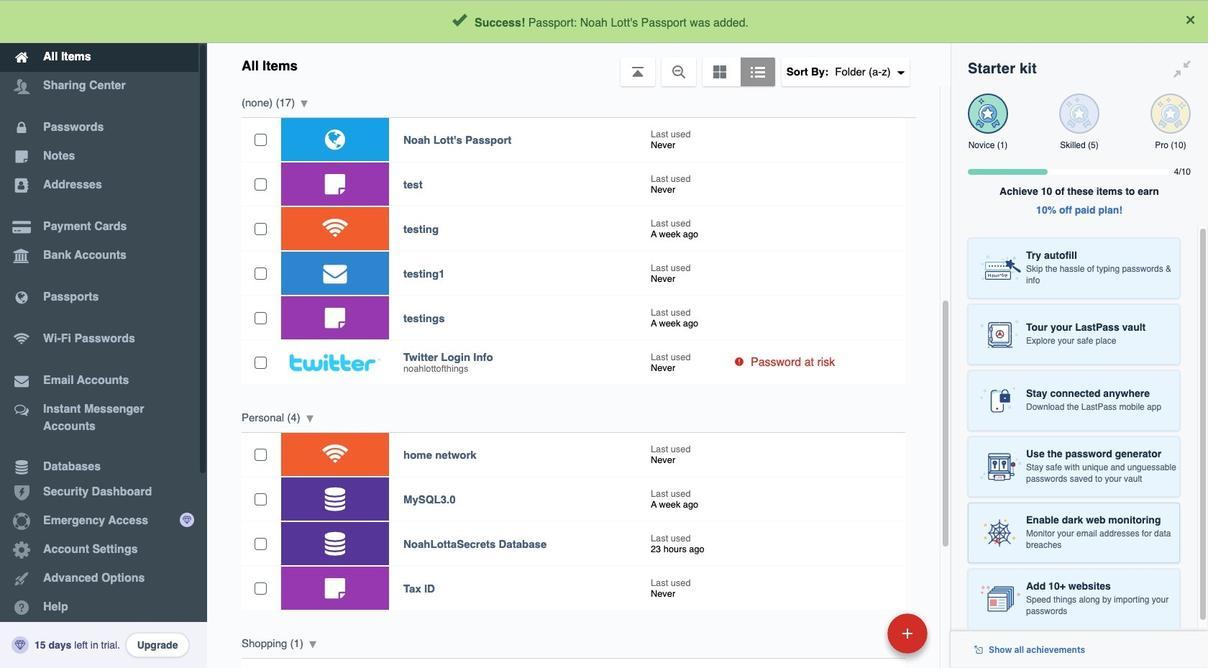 Task type: vqa. For each thing, say whether or not it's contained in the screenshot.
Vault Options navigation on the top of page
yes



Task type: locate. For each thing, give the bounding box(es) containing it.
vault options navigation
[[207, 43, 951, 86]]

alert
[[0, 0, 1209, 43]]



Task type: describe. For each thing, give the bounding box(es) containing it.
new item element
[[789, 613, 933, 654]]

Search search field
[[347, 6, 922, 37]]

main navigation navigation
[[0, 0, 207, 669]]

new item navigation
[[789, 610, 937, 669]]

search my vault text field
[[347, 6, 922, 37]]



